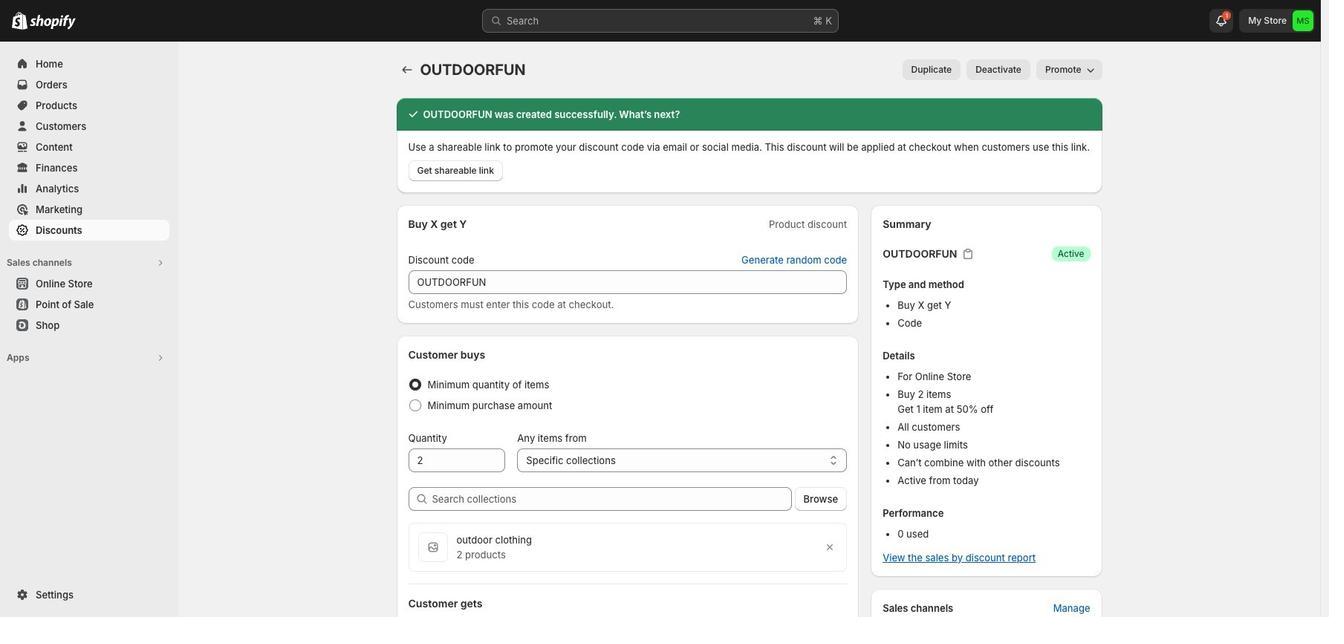 Task type: locate. For each thing, give the bounding box(es) containing it.
None text field
[[408, 270, 847, 294]]

None text field
[[408, 449, 505, 473]]

Search collections text field
[[432, 487, 792, 511]]

my store image
[[1293, 10, 1314, 31]]



Task type: vqa. For each thing, say whether or not it's contained in the screenshot.
"Themes" link
no



Task type: describe. For each thing, give the bounding box(es) containing it.
shopify image
[[30, 15, 76, 30]]

shopify image
[[12, 12, 27, 30]]



